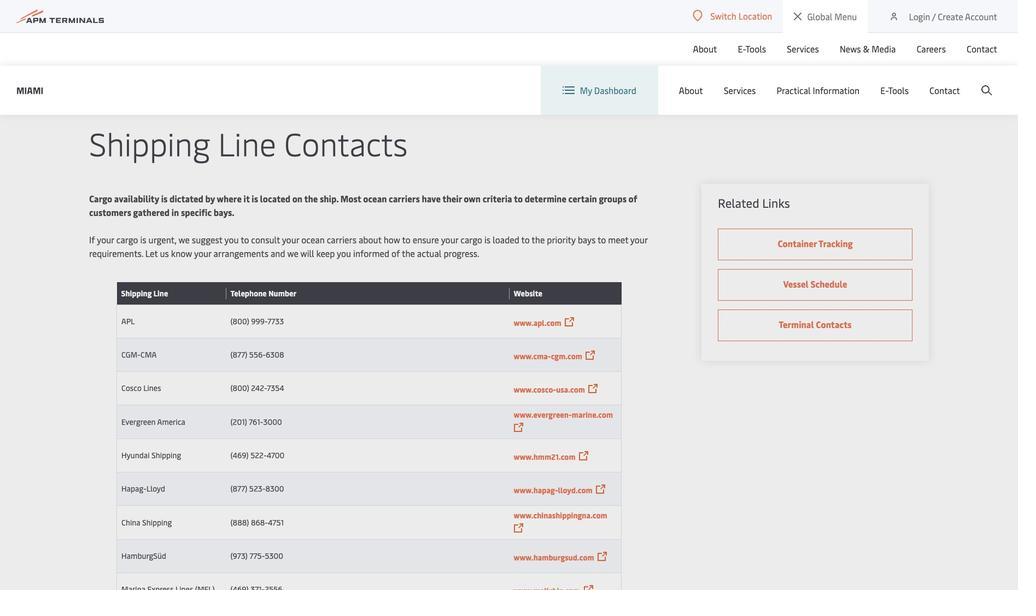 Task type: vqa. For each thing, say whether or not it's contained in the screenshot.


Task type: describe. For each thing, give the bounding box(es) containing it.
related
[[718, 195, 760, 211]]

certain
[[569, 193, 597, 205]]

practical information button
[[777, 66, 860, 115]]

to right how
[[402, 234, 411, 246]]

the inside the cargo availability is dictated by where it is located on the ship. most ocean carriers have their own criteria to determine certain groups of customers gathered in specific bays.
[[304, 193, 318, 205]]

location
[[739, 10, 773, 22]]

suggest
[[192, 234, 223, 246]]

ship.
[[320, 193, 339, 205]]

customers
[[89, 206, 131, 218]]

(201) 761-3000
[[231, 417, 282, 427]]

and
[[271, 247, 285, 259]]

(973)
[[231, 551, 248, 561]]

it
[[244, 193, 250, 205]]

america
[[157, 417, 185, 427]]

website
[[514, 288, 543, 299]]

my
[[580, 84, 592, 96]]

1 vertical spatial about
[[679, 84, 703, 96]]

www.hmm21.com
[[514, 452, 576, 462]]

urgent,
[[149, 234, 177, 246]]

of inside the if your cargo is urgent, we suggest you to consult your ocean carriers about how to ensure your cargo is loaded to the priority bays to meet your requirements. let us know your arrangements and we will keep you informed of the actual progress.
[[392, 247, 400, 259]]

(800) 242-7354
[[231, 383, 284, 393]]

how
[[384, 234, 400, 246]]

switch location
[[711, 10, 773, 22]]

(877) 556-6308
[[231, 350, 284, 360]]

is left loaded
[[485, 234, 491, 246]]

lloyd
[[147, 484, 165, 494]]

evergreen
[[121, 417, 156, 427]]

marine.com
[[572, 410, 613, 420]]

523-
[[249, 484, 266, 494]]

line for shipping line
[[154, 288, 168, 299]]

4751
[[268, 517, 284, 528]]

868-
[[251, 517, 268, 528]]

where
[[217, 193, 242, 205]]

lines
[[143, 383, 161, 393]]

www.hapag-lloyd.com
[[514, 485, 593, 495]]

dictated
[[170, 193, 203, 205]]

on
[[292, 193, 303, 205]]

services button
[[724, 66, 756, 115]]

(800) for (800) 999-7733
[[231, 316, 249, 327]]

hyundai shipping
[[121, 450, 181, 461]]

by
[[205, 193, 215, 205]]

0 vertical spatial about button
[[693, 32, 717, 65]]

www.hmm21.com link
[[514, 452, 576, 462]]

www.chinashippingna.com link
[[514, 510, 608, 521]]

1 vertical spatial we
[[287, 247, 299, 259]]

links
[[763, 195, 790, 211]]

www.cosco-usa.com
[[514, 384, 585, 395]]

4700
[[267, 450, 285, 461]]

ocean inside the if your cargo is urgent, we suggest you to consult your ocean carriers about how to ensure your cargo is loaded to the priority bays to meet your requirements. let us know your arrangements and we will keep you informed of the actual progress.
[[302, 234, 325, 246]]

www.hamburgsud.com link
[[514, 552, 594, 563]]

your down suggest
[[194, 247, 212, 259]]

your right if
[[97, 234, 114, 246]]

consult
[[251, 234, 280, 246]]

to inside the cargo availability is dictated by where it is located on the ship. most ocean carriers have their own criteria to determine certain groups of customers gathered in specific bays.
[[514, 193, 523, 205]]

e-tools button
[[881, 66, 909, 115]]

2 cargo from the left
[[461, 234, 483, 246]]

cgm.com
[[551, 351, 583, 361]]

(888)
[[231, 517, 249, 528]]

6308
[[266, 350, 284, 360]]

switch location button
[[693, 10, 773, 22]]

own
[[464, 193, 481, 205]]

cgm-cma
[[121, 350, 157, 360]]

1 vertical spatial about button
[[679, 66, 703, 115]]

ocean inside the cargo availability is dictated by where it is located on the ship. most ocean carriers have their own criteria to determine certain groups of customers gathered in specific bays.
[[363, 193, 387, 205]]

&
[[863, 43, 870, 55]]

/
[[933, 10, 936, 22]]

(800) for (800) 242-7354
[[231, 383, 249, 393]]

your up progress.
[[441, 234, 459, 246]]

apl
[[121, 316, 135, 327]]

arrangements
[[214, 247, 269, 259]]

requirements.
[[89, 247, 143, 259]]

tools for e-tools popup button
[[746, 43, 766, 55]]

(800) 999-7733
[[231, 316, 284, 327]]

cma
[[141, 350, 157, 360]]

5300
[[265, 551, 283, 561]]

telephone
[[231, 288, 267, 299]]

global menu
[[808, 10, 857, 22]]

556-
[[249, 350, 266, 360]]

keep
[[316, 247, 335, 259]]

miami
[[16, 84, 43, 96]]

global menu button
[[784, 0, 868, 33]]

e-tools for e-tools dropdown button
[[881, 84, 909, 96]]

most
[[341, 193, 361, 205]]

of inside the cargo availability is dictated by where it is located on the ship. most ocean carriers have their own criteria to determine certain groups of customers gathered in specific bays.
[[629, 193, 638, 205]]

tools for e-tools dropdown button
[[889, 84, 909, 96]]

create
[[938, 10, 964, 22]]

telephone number
[[231, 288, 297, 299]]

services for about
[[724, 84, 756, 96]]

242-
[[251, 383, 267, 393]]

carriers inside the if your cargo is urgent, we suggest you to consult your ocean carriers about how to ensure your cargo is loaded to the priority bays to meet your requirements. let us know your arrangements and we will keep you informed of the actual progress.
[[327, 234, 357, 246]]

hapag-lloyd
[[121, 484, 165, 494]]

actual
[[417, 247, 442, 259]]

2 vertical spatial the
[[402, 247, 415, 259]]

meet
[[608, 234, 629, 246]]

china
[[121, 517, 140, 528]]

775-
[[250, 551, 265, 561]]

media
[[872, 43, 896, 55]]



Task type: locate. For each thing, give the bounding box(es) containing it.
e-
[[738, 43, 746, 55], [881, 84, 889, 96]]

cgm-
[[121, 350, 141, 360]]

0 horizontal spatial the
[[304, 193, 318, 205]]

us
[[160, 247, 169, 259]]

0 horizontal spatial e-
[[738, 43, 746, 55]]

global
[[808, 10, 833, 22]]

1 horizontal spatial tools
[[889, 84, 909, 96]]

0 horizontal spatial tools
[[746, 43, 766, 55]]

your
[[97, 234, 114, 246], [282, 234, 299, 246], [441, 234, 459, 246], [631, 234, 648, 246], [194, 247, 212, 259]]

0 vertical spatial tools
[[746, 43, 766, 55]]

to right loaded
[[522, 234, 530, 246]]

www.hapag-lloyd.com link
[[514, 485, 593, 495]]

0 horizontal spatial services
[[724, 84, 756, 96]]

1 vertical spatial (877)
[[231, 484, 248, 494]]

cargo up requirements.
[[116, 234, 138, 246]]

of down how
[[392, 247, 400, 259]]

0 vertical spatial e-tools
[[738, 43, 766, 55]]

e-tools button
[[738, 32, 766, 65]]

careers button
[[917, 32, 946, 65]]

www.chinashippingna.com
[[514, 510, 608, 521]]

0 vertical spatial carriers
[[389, 193, 420, 205]]

will
[[301, 247, 314, 259]]

(877) for (877) 523-8300
[[231, 484, 248, 494]]

of right groups
[[629, 193, 638, 205]]

0 horizontal spatial contact
[[930, 84, 961, 96]]

ensure
[[413, 234, 439, 246]]

e- for e-tools dropdown button
[[881, 84, 889, 96]]

0 vertical spatial ocean
[[363, 193, 387, 205]]

we up know
[[179, 234, 190, 246]]

1 vertical spatial e-tools
[[881, 84, 909, 96]]

www.cma-
[[514, 351, 551, 361]]

contact button for e-tools
[[930, 66, 961, 115]]

1 horizontal spatial services
[[787, 43, 819, 55]]

to right criteria
[[514, 193, 523, 205]]

evergreen america
[[121, 417, 185, 427]]

1 vertical spatial of
[[392, 247, 400, 259]]

(800) left 999-
[[231, 316, 249, 327]]

0 vertical spatial contact
[[967, 43, 998, 55]]

1 vertical spatial line
[[154, 288, 168, 299]]

7354
[[267, 383, 284, 393]]

0 vertical spatial (800)
[[231, 316, 249, 327]]

to
[[514, 193, 523, 205], [241, 234, 249, 246], [402, 234, 411, 246], [522, 234, 530, 246], [598, 234, 606, 246]]

(877) for (877) 556-6308
[[231, 350, 248, 360]]

1 horizontal spatial the
[[402, 247, 415, 259]]

to up arrangements
[[241, 234, 249, 246]]

1 vertical spatial (800)
[[231, 383, 249, 393]]

contacts
[[284, 121, 408, 165]]

0 horizontal spatial we
[[179, 234, 190, 246]]

0 vertical spatial about
[[693, 43, 717, 55]]

ocean up will
[[302, 234, 325, 246]]

contact down account
[[967, 43, 998, 55]]

1 horizontal spatial ocean
[[363, 193, 387, 205]]

hyundai
[[121, 450, 150, 461]]

the left 'priority'
[[532, 234, 545, 246]]

informed
[[353, 247, 390, 259]]

menu
[[835, 10, 857, 22]]

1 vertical spatial you
[[337, 247, 351, 259]]

my dashboard button
[[563, 66, 637, 115]]

(877) left 556-
[[231, 350, 248, 360]]

located
[[260, 193, 291, 205]]

2 (800) from the top
[[231, 383, 249, 393]]

1 horizontal spatial we
[[287, 247, 299, 259]]

(800) left the 242-
[[231, 383, 249, 393]]

(877) left 523-
[[231, 484, 248, 494]]

shipping line
[[121, 288, 168, 299]]

e-tools for e-tools popup button
[[738, 43, 766, 55]]

you up arrangements
[[225, 234, 239, 246]]

e-tools down location
[[738, 43, 766, 55]]

e- inside popup button
[[738, 43, 746, 55]]

is right it
[[252, 193, 258, 205]]

groups
[[599, 193, 627, 205]]

if
[[89, 234, 95, 246]]

you right keep at the left
[[337, 247, 351, 259]]

contact for e-tools
[[930, 84, 961, 96]]

1 vertical spatial ocean
[[302, 234, 325, 246]]

news
[[840, 43, 861, 55]]

1 vertical spatial e-
[[881, 84, 889, 96]]

0 horizontal spatial line
[[154, 288, 168, 299]]

www.hapag-
[[514, 485, 558, 495]]

your up and
[[282, 234, 299, 246]]

(888) 868-4751
[[231, 517, 284, 528]]

dashboard
[[595, 84, 637, 96]]

tools down location
[[746, 43, 766, 55]]

to right bays
[[598, 234, 606, 246]]

0 vertical spatial contact button
[[967, 32, 998, 65]]

progress.
[[444, 247, 480, 259]]

1 (800) from the top
[[231, 316, 249, 327]]

www.evergreen-
[[514, 410, 572, 420]]

e- inside dropdown button
[[881, 84, 889, 96]]

know
[[171, 247, 192, 259]]

carriers
[[389, 193, 420, 205], [327, 234, 357, 246]]

about button
[[693, 32, 717, 65], [679, 66, 703, 115]]

cargo up progress.
[[461, 234, 483, 246]]

0 horizontal spatial ocean
[[302, 234, 325, 246]]

1 horizontal spatial line
[[218, 121, 276, 165]]

1 horizontal spatial carriers
[[389, 193, 420, 205]]

carriers inside the cargo availability is dictated by where it is located on the ship. most ocean carriers have their own criteria to determine certain groups of customers gathered in specific bays.
[[389, 193, 420, 205]]

bays.
[[214, 206, 235, 218]]

999-
[[251, 316, 268, 327]]

0 horizontal spatial contact button
[[930, 66, 961, 115]]

tools inside dropdown button
[[889, 84, 909, 96]]

1 vertical spatial services
[[724, 84, 756, 96]]

1 vertical spatial carriers
[[327, 234, 357, 246]]

1 (877) from the top
[[231, 350, 248, 360]]

contact button down account
[[967, 32, 998, 65]]

1 cargo from the left
[[116, 234, 138, 246]]

1 vertical spatial contact
[[930, 84, 961, 96]]

is up let
[[140, 234, 146, 246]]

1 horizontal spatial e-
[[881, 84, 889, 96]]

in
[[172, 206, 179, 218]]

contact for careers
[[967, 43, 998, 55]]

gathered
[[133, 206, 170, 218]]

e- down media
[[881, 84, 889, 96]]

1 horizontal spatial contact
[[967, 43, 998, 55]]

0 vertical spatial the
[[304, 193, 318, 205]]

the left actual
[[402, 247, 415, 259]]

(877) 523-8300
[[231, 484, 284, 494]]

hapag-
[[121, 484, 147, 494]]

cosco
[[121, 383, 142, 393]]

china shipping
[[121, 517, 172, 528]]

the
[[304, 193, 318, 205], [532, 234, 545, 246], [402, 247, 415, 259]]

contact
[[967, 43, 998, 55], [930, 84, 961, 96]]

0 vertical spatial (877)
[[231, 350, 248, 360]]

line
[[218, 121, 276, 165], [154, 288, 168, 299]]

contact button for careers
[[967, 32, 998, 65]]

1 horizontal spatial you
[[337, 247, 351, 259]]

hamburgsüd
[[121, 551, 166, 561]]

(469) 522-4700
[[231, 450, 285, 461]]

usa.com
[[556, 384, 585, 395]]

is up gathered
[[161, 193, 168, 205]]

careers
[[917, 43, 946, 55]]

services for e-tools
[[787, 43, 819, 55]]

we left will
[[287, 247, 299, 259]]

their
[[443, 193, 462, 205]]

let
[[145, 247, 158, 259]]

1 horizontal spatial of
[[629, 193, 638, 205]]

shipping
[[89, 121, 210, 165], [121, 288, 152, 299], [151, 450, 181, 461], [142, 517, 172, 528]]

1 horizontal spatial e-tools
[[881, 84, 909, 96]]

1 horizontal spatial cargo
[[461, 234, 483, 246]]

the right the on
[[304, 193, 318, 205]]

www.cma-cgm.com
[[514, 351, 583, 361]]

is
[[161, 193, 168, 205], [252, 193, 258, 205], [140, 234, 146, 246], [485, 234, 491, 246]]

0 horizontal spatial carriers
[[327, 234, 357, 246]]

(973) 775-5300
[[231, 551, 283, 561]]

www.hamburgsud.com
[[514, 552, 594, 563]]

miami link
[[16, 83, 43, 97]]

switch
[[711, 10, 737, 22]]

contact down careers dropdown button
[[930, 84, 961, 96]]

0 horizontal spatial cargo
[[116, 234, 138, 246]]

0 vertical spatial line
[[218, 121, 276, 165]]

contact button down careers dropdown button
[[930, 66, 961, 115]]

login
[[909, 10, 931, 22]]

e-tools down media
[[881, 84, 909, 96]]

have
[[422, 193, 441, 205]]

522-
[[251, 450, 267, 461]]

2 (877) from the top
[[231, 484, 248, 494]]

ocean right most
[[363, 193, 387, 205]]

line for shipping line contacts
[[218, 121, 276, 165]]

about button down "switch"
[[693, 32, 717, 65]]

about left services dropdown button
[[679, 84, 703, 96]]

carriers left have
[[389, 193, 420, 205]]

0 vertical spatial we
[[179, 234, 190, 246]]

tools inside popup button
[[746, 43, 766, 55]]

your right 'meet'
[[631, 234, 648, 246]]

0 vertical spatial services
[[787, 43, 819, 55]]

0 vertical spatial you
[[225, 234, 239, 246]]

1 vertical spatial contact button
[[930, 66, 961, 115]]

e- down the switch location
[[738, 43, 746, 55]]

tools
[[746, 43, 766, 55], [889, 84, 909, 96]]

1 horizontal spatial contact button
[[967, 32, 998, 65]]

0 vertical spatial of
[[629, 193, 638, 205]]

1 vertical spatial the
[[532, 234, 545, 246]]

2 horizontal spatial the
[[532, 234, 545, 246]]

cargo availability is dictated by where it is located on the ship. most ocean carriers have their own criteria to determine certain groups of customers gathered in specific bays.
[[89, 193, 638, 218]]

1 vertical spatial tools
[[889, 84, 909, 96]]

tools down media
[[889, 84, 909, 96]]

www.apl.com link
[[514, 318, 562, 328]]

0 horizontal spatial you
[[225, 234, 239, 246]]

bays
[[578, 234, 596, 246]]

services down e-tools popup button
[[724, 84, 756, 96]]

practical information
[[777, 84, 860, 96]]

www.cma-cgm.com link
[[514, 351, 583, 361]]

priority
[[547, 234, 576, 246]]

about down "switch"
[[693, 43, 717, 55]]

determine
[[525, 193, 567, 205]]

0 vertical spatial e-
[[738, 43, 746, 55]]

0 horizontal spatial e-tools
[[738, 43, 766, 55]]

0 horizontal spatial of
[[392, 247, 400, 259]]

services down the global
[[787, 43, 819, 55]]

about button left services dropdown button
[[679, 66, 703, 115]]

carriers up keep at the left
[[327, 234, 357, 246]]

e- for e-tools popup button
[[738, 43, 746, 55]]

news & media
[[840, 43, 896, 55]]

www.evergreen-marine.com
[[514, 410, 613, 420]]



